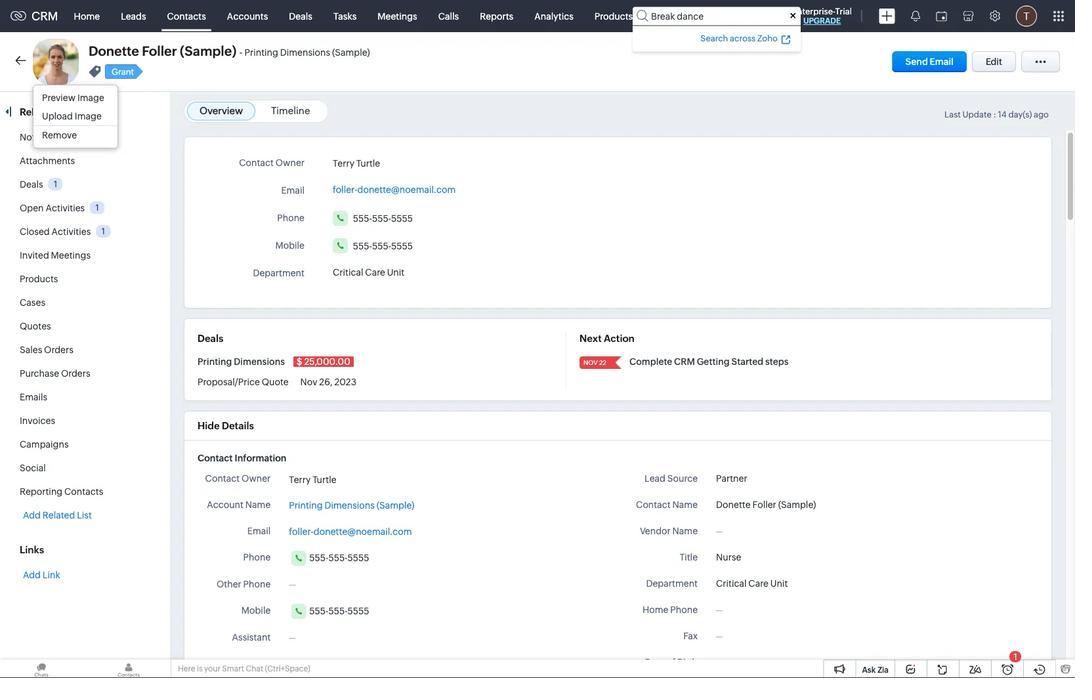 Task type: locate. For each thing, give the bounding box(es) containing it.
title
[[680, 552, 698, 562]]

activities for open activities
[[46, 203, 85, 213]]

notes
[[20, 132, 45, 142]]

1 up open activities link
[[54, 179, 57, 189]]

contacts image
[[87, 660, 170, 678]]

activities up invited meetings
[[52, 226, 91, 237]]

contact owner down contact information
[[205, 473, 271, 483]]

name down source at the bottom of the page
[[672, 499, 698, 510]]

1
[[56, 132, 59, 142], [54, 179, 57, 189], [96, 203, 99, 213], [102, 226, 105, 236]]

critical care unit
[[333, 267, 404, 278], [716, 578, 788, 589]]

1 vertical spatial critical
[[716, 578, 747, 589]]

1 vertical spatial deals link
[[20, 179, 43, 190]]

donette for donette foller (sample) - printing dimensions (sample)
[[89, 44, 139, 59]]

meetings down closed activities
[[51, 250, 91, 261]]

1 vertical spatial donette
[[716, 499, 751, 510]]

deals link
[[278, 0, 323, 32], [20, 179, 43, 190]]

related list
[[20, 106, 76, 117]]

donette for donette foller (sample)
[[716, 499, 751, 510]]

products link down invited
[[20, 274, 58, 284]]

2 horizontal spatial printing
[[289, 500, 323, 510]]

contacts
[[167, 11, 206, 21], [64, 486, 103, 497]]

0 horizontal spatial printing
[[198, 356, 232, 367]]

0 horizontal spatial donette
[[89, 44, 139, 59]]

1 horizontal spatial printing
[[245, 47, 278, 58]]

foller-
[[333, 184, 357, 195], [289, 526, 314, 536]]

donette
[[89, 44, 139, 59], [716, 499, 751, 510]]

crm link
[[11, 9, 58, 23]]

terry for foller-donette@noemail.com
[[333, 158, 354, 168]]

information
[[235, 453, 286, 463]]

donette@noemail.com
[[357, 184, 456, 195], [314, 526, 412, 536]]

1 vertical spatial care
[[748, 578, 768, 589]]

1 vertical spatial mobile
[[241, 605, 271, 616]]

details
[[222, 420, 254, 432]]

0 horizontal spatial owner
[[242, 473, 271, 483]]

turtle for donette@noemail.com
[[356, 158, 380, 168]]

care for title
[[748, 578, 768, 589]]

0 horizontal spatial products link
[[20, 274, 58, 284]]

0 vertical spatial activities
[[46, 203, 85, 213]]

0 horizontal spatial department
[[253, 267, 305, 278]]

image down preview image
[[75, 111, 102, 121]]

tasks link
[[323, 0, 367, 32]]

name right the account
[[245, 499, 271, 510]]

getting
[[697, 356, 730, 367]]

0 horizontal spatial deals
[[20, 179, 43, 190]]

0 horizontal spatial home
[[74, 11, 100, 21]]

1 vertical spatial activities
[[52, 226, 91, 237]]

555-
[[353, 213, 372, 223], [372, 213, 391, 223], [353, 240, 372, 251], [372, 240, 391, 251], [309, 552, 328, 563], [328, 552, 348, 563], [309, 605, 328, 616], [328, 605, 348, 616]]

preview
[[42, 93, 76, 103]]

donette foller (sample)
[[716, 499, 816, 510]]

0 horizontal spatial foller-
[[289, 526, 314, 536]]

1 vertical spatial terry
[[289, 474, 311, 485]]

contact down lead
[[636, 499, 671, 510]]

nov for nov 22
[[583, 359, 598, 366]]

day(s)
[[1008, 110, 1032, 119]]

foller-donette@noemail.com
[[333, 184, 456, 195], [289, 526, 412, 536]]

0 vertical spatial dimensions
[[280, 47, 330, 58]]

foller
[[142, 44, 177, 59], [752, 499, 776, 510]]

name for account name
[[245, 499, 271, 510]]

1 horizontal spatial foller-
[[333, 184, 357, 195]]

14
[[998, 110, 1007, 119]]

cases link
[[20, 297, 45, 308]]

critical for mobile
[[333, 267, 363, 278]]

other
[[217, 579, 241, 589]]

activities up closed activities link
[[46, 203, 85, 213]]

calls link
[[428, 0, 469, 32]]

mobile
[[275, 240, 305, 250], [241, 605, 271, 616]]

overview link
[[200, 105, 243, 117]]

name up title
[[672, 525, 698, 536]]

add left link
[[23, 570, 41, 580]]

orders for sales orders
[[44, 345, 73, 355]]

1 vertical spatial printing
[[198, 356, 232, 367]]

add for add related list
[[23, 510, 41, 520]]

contact name
[[636, 499, 698, 510]]

0 vertical spatial deals link
[[278, 0, 323, 32]]

0 vertical spatial list
[[57, 106, 74, 117]]

dimensions for printing dimensions
[[234, 356, 285, 367]]

proposal/price
[[198, 377, 260, 387]]

1 right closed activities
[[102, 226, 105, 236]]

22
[[599, 359, 606, 366]]

terry for printing dimensions (sample)
[[289, 474, 311, 485]]

1 horizontal spatial home
[[643, 604, 668, 615]]

0 vertical spatial department
[[253, 267, 305, 278]]

1 vertical spatial unit
[[770, 578, 788, 589]]

quote
[[262, 377, 289, 387]]

turtle for dimensions
[[313, 474, 336, 485]]

0 horizontal spatial email
[[247, 526, 271, 536]]

1 vertical spatial foller
[[752, 499, 776, 510]]

sales
[[20, 345, 42, 355]]

0 vertical spatial email
[[930, 56, 954, 67]]

date of birth
[[645, 657, 698, 667]]

contact information
[[198, 453, 286, 463]]

crm left getting
[[674, 356, 695, 367]]

send email
[[905, 56, 954, 67]]

sales orders link
[[20, 345, 73, 355]]

home for home
[[74, 11, 100, 21]]

1 horizontal spatial email
[[281, 185, 305, 195]]

activities
[[46, 203, 85, 213], [52, 226, 91, 237]]

printing dimensions link
[[198, 356, 287, 367]]

2 add from the top
[[23, 570, 41, 580]]

1 horizontal spatial donette
[[716, 499, 751, 510]]

terry turtle for foller-
[[333, 158, 380, 168]]

0 horizontal spatial deals link
[[20, 179, 43, 190]]

(sample) for donette foller (sample)
[[778, 499, 816, 510]]

1 down upload
[[56, 132, 59, 142]]

lead source
[[645, 473, 698, 483]]

contacts up add related list
[[64, 486, 103, 497]]

nov left the 22
[[583, 359, 598, 366]]

5555
[[391, 213, 413, 223], [391, 240, 413, 251], [348, 552, 369, 563], [348, 605, 369, 616]]

2 vertical spatial deals
[[198, 333, 223, 344]]

assistant
[[232, 632, 271, 642]]

1 vertical spatial add
[[23, 570, 41, 580]]

home up date
[[643, 604, 668, 615]]

home for home phone
[[643, 604, 668, 615]]

deals link left the tasks
[[278, 0, 323, 32]]

2 vertical spatial printing
[[289, 500, 323, 510]]

(sample) inside donette foller (sample) - printing dimensions (sample)
[[332, 47, 370, 58]]

0 vertical spatial deals
[[289, 11, 312, 21]]

:
[[993, 110, 996, 119]]

owner down timeline "link"
[[275, 157, 305, 168]]

1 vertical spatial image
[[75, 111, 102, 121]]

terry turtle
[[333, 158, 380, 168], [289, 474, 336, 485], [289, 659, 336, 669]]

0 vertical spatial products link
[[584, 0, 643, 32]]

donette up grant in the left of the page
[[89, 44, 139, 59]]

email for foller-donette@noemail.com link to the top
[[281, 185, 305, 195]]

1 horizontal spatial critical
[[716, 578, 747, 589]]

search across zoho link
[[699, 31, 793, 45]]

1 vertical spatial terry turtle
[[289, 474, 336, 485]]

1 horizontal spatial unit
[[770, 578, 788, 589]]

0 horizontal spatial crm
[[32, 9, 58, 23]]

crm
[[32, 9, 58, 23], [674, 356, 695, 367]]

0 horizontal spatial care
[[365, 267, 385, 278]]

contact down timeline "link"
[[239, 157, 274, 168]]

0 vertical spatial image
[[77, 93, 104, 103]]

1 vertical spatial dimensions
[[234, 356, 285, 367]]

image up upload image
[[77, 93, 104, 103]]

1 horizontal spatial nov
[[583, 359, 598, 366]]

quotes
[[20, 321, 51, 331]]

related down preview
[[20, 106, 55, 117]]

deals link up "open"
[[20, 179, 43, 190]]

0 vertical spatial critical
[[333, 267, 363, 278]]

deals left the tasks
[[289, 11, 312, 21]]

purchase orders link
[[20, 368, 90, 379]]

1 add from the top
[[23, 510, 41, 520]]

donette foller (sample) - printing dimensions (sample)
[[89, 44, 370, 59]]

1 for closed activities
[[102, 226, 105, 236]]

1 vertical spatial turtle
[[313, 474, 336, 485]]

search across zoho
[[701, 33, 778, 43]]

0 horizontal spatial contacts
[[64, 486, 103, 497]]

donette down partner
[[716, 499, 751, 510]]

owner down information
[[242, 473, 271, 483]]

deals up printing dimensions
[[198, 333, 223, 344]]

contacts right leads
[[167, 11, 206, 21]]

home left leads
[[74, 11, 100, 21]]

ask zia
[[862, 665, 889, 674]]

products down invited
[[20, 274, 58, 284]]

0 vertical spatial terry turtle
[[333, 158, 380, 168]]

started
[[731, 356, 763, 367]]

source
[[667, 473, 698, 483]]

orders up purchase orders link
[[44, 345, 73, 355]]

0 vertical spatial meetings
[[378, 11, 417, 21]]

0 vertical spatial nov
[[583, 359, 598, 366]]

products link left services
[[584, 0, 643, 32]]

sales orders
[[20, 345, 73, 355]]

contact owner down timeline "link"
[[239, 157, 305, 168]]

0 vertical spatial donette
[[89, 44, 139, 59]]

0 vertical spatial add
[[23, 510, 41, 520]]

dimensions
[[280, 47, 330, 58], [234, 356, 285, 367], [325, 500, 375, 510]]

reports
[[480, 11, 513, 21]]

deals up "open"
[[20, 179, 43, 190]]

0 vertical spatial turtle
[[356, 158, 380, 168]]

your
[[204, 664, 220, 673]]

1 vertical spatial products link
[[20, 274, 58, 284]]

complete
[[629, 356, 672, 367]]

0 horizontal spatial unit
[[387, 267, 404, 278]]

terry turtle for printing
[[289, 474, 336, 485]]

add down 'reporting'
[[23, 510, 41, 520]]

image for preview image
[[77, 93, 104, 103]]

0 vertical spatial owner
[[275, 157, 305, 168]]

1 vertical spatial critical care unit
[[716, 578, 788, 589]]

0 vertical spatial home
[[74, 11, 100, 21]]

0 vertical spatial crm
[[32, 9, 58, 23]]

attachments link
[[20, 156, 75, 166]]

1 vertical spatial contacts
[[64, 486, 103, 497]]

1 vertical spatial owner
[[242, 473, 271, 483]]

owner for email
[[275, 157, 305, 168]]

invoices
[[20, 415, 55, 426]]

critical care unit for title
[[716, 578, 788, 589]]

proposal/price quote
[[198, 377, 290, 387]]

invited
[[20, 250, 49, 261]]

1 vertical spatial department
[[646, 578, 698, 588]]

1 horizontal spatial owner
[[275, 157, 305, 168]]

nov 26, 2023
[[300, 377, 356, 387]]

0 vertical spatial contact owner
[[239, 157, 305, 168]]

vendor name
[[640, 525, 698, 536]]

department for title
[[646, 578, 698, 588]]

1 vertical spatial foller-
[[289, 526, 314, 536]]

orders right purchase
[[61, 368, 90, 379]]

add for add link
[[23, 570, 41, 580]]

1 vertical spatial contact owner
[[205, 473, 271, 483]]

(sample) for donette foller (sample) - printing dimensions (sample)
[[180, 44, 237, 59]]

critical for title
[[716, 578, 747, 589]]

add
[[23, 510, 41, 520], [23, 570, 41, 580]]

0 vertical spatial unit
[[387, 267, 404, 278]]

0 vertical spatial printing
[[245, 47, 278, 58]]

complete crm getting started steps
[[629, 356, 789, 367]]

home phone
[[643, 604, 698, 615]]

remove
[[42, 130, 77, 140]]

1 horizontal spatial mobile
[[275, 240, 305, 250]]

printing dimensions
[[198, 356, 287, 367]]

closed activities
[[20, 226, 91, 237]]

1 vertical spatial orders
[[61, 368, 90, 379]]

reporting contacts
[[20, 486, 103, 497]]

crm left home link in the top of the page
[[32, 9, 58, 23]]

related down 'reporting contacts'
[[43, 510, 75, 520]]

0 vertical spatial terry
[[333, 158, 354, 168]]

0 horizontal spatial nov
[[300, 377, 317, 387]]

1 right open activities link
[[96, 203, 99, 213]]

0 horizontal spatial critical
[[333, 267, 363, 278]]

list down 'reporting contacts'
[[77, 510, 92, 520]]

zoho
[[757, 33, 778, 43]]

0 horizontal spatial mobile
[[241, 605, 271, 616]]

email inside 'button'
[[930, 56, 954, 67]]

1 horizontal spatial contacts
[[167, 11, 206, 21]]

0 vertical spatial care
[[365, 267, 385, 278]]

list down preview
[[57, 106, 74, 117]]

0 horizontal spatial meetings
[[51, 250, 91, 261]]

other phone
[[217, 579, 271, 589]]

1 vertical spatial printing dimensions (sample) link
[[289, 498, 414, 512]]

0 vertical spatial contacts
[[167, 11, 206, 21]]

accounts link
[[216, 0, 278, 32]]

1 horizontal spatial crm
[[674, 356, 695, 367]]

(ctrl+space)
[[265, 664, 310, 673]]

upload
[[42, 111, 73, 121]]

1 vertical spatial email
[[281, 185, 305, 195]]

meetings
[[378, 11, 417, 21], [51, 250, 91, 261]]

printing dimensions (sample) link
[[245, 47, 370, 58], [289, 498, 414, 512]]

products left services link
[[594, 11, 633, 21]]

nov left 26,
[[300, 377, 317, 387]]

meetings left calls link
[[378, 11, 417, 21]]

hide details
[[198, 420, 254, 432]]

activities for closed activities
[[52, 226, 91, 237]]



Task type: describe. For each thing, give the bounding box(es) containing it.
is
[[197, 664, 203, 673]]

closed activities link
[[20, 226, 91, 237]]

search
[[701, 33, 728, 43]]

leads link
[[110, 0, 157, 32]]

printing inside donette foller (sample) - printing dimensions (sample)
[[245, 47, 278, 58]]

dimensions for printing dimensions (sample)
[[325, 500, 375, 510]]

1 vertical spatial foller-donette@noemail.com
[[289, 526, 412, 536]]

2 horizontal spatial deals
[[289, 11, 312, 21]]

by
[[260, 658, 271, 669]]

0 vertical spatial printing dimensions (sample) link
[[245, 47, 370, 58]]

partner
[[716, 473, 747, 484]]

overview
[[200, 105, 243, 117]]

enterprise-
[[792, 6, 835, 16]]

timeline link
[[271, 105, 310, 117]]

$
[[297, 356, 302, 367]]

grant
[[112, 67, 134, 76]]

across
[[730, 33, 756, 43]]

0 vertical spatial foller-donette@noemail.com link
[[333, 180, 456, 195]]

2023
[[334, 377, 356, 387]]

chat
[[246, 664, 263, 673]]

printing for printing dimensions
[[198, 356, 232, 367]]

send
[[905, 56, 928, 67]]

emails
[[20, 392, 47, 402]]

upload image
[[42, 111, 102, 121]]

(sample) for printing dimensions (sample)
[[377, 500, 414, 510]]

vendor
[[640, 525, 671, 536]]

emails link
[[20, 392, 47, 402]]

update
[[963, 110, 992, 119]]

add related list
[[23, 510, 92, 520]]

1 for notes
[[56, 132, 59, 142]]

zia
[[877, 665, 889, 674]]

fax
[[683, 630, 698, 641]]

contact owner for email
[[239, 157, 305, 168]]

hide
[[198, 420, 220, 432]]

25,000.00
[[304, 356, 350, 367]]

dimensions inside donette foller (sample) - printing dimensions (sample)
[[280, 47, 330, 58]]

last update : 14 day(s) ago
[[945, 110, 1049, 119]]

name for contact name
[[672, 499, 698, 510]]

next
[[580, 333, 602, 344]]

nov 22
[[583, 359, 606, 366]]

2 vertical spatial terry turtle
[[289, 659, 336, 669]]

invited meetings link
[[20, 250, 91, 261]]

unit for mobile
[[387, 267, 404, 278]]

campaigns link
[[20, 439, 69, 450]]

1 vertical spatial products
[[20, 274, 58, 284]]

nurse
[[716, 552, 741, 562]]

calls
[[438, 11, 459, 21]]

name for vendor name
[[672, 525, 698, 536]]

preview image
[[42, 93, 104, 103]]

invited meetings
[[20, 250, 91, 261]]

foller for donette foller (sample)
[[752, 499, 776, 510]]

upgrade
[[803, 16, 841, 25]]

link
[[43, 570, 60, 580]]

attachments
[[20, 156, 75, 166]]

printing for printing dimensions (sample)
[[289, 500, 323, 510]]

unit for title
[[770, 578, 788, 589]]

0 vertical spatial mobile
[[275, 240, 305, 250]]

open activities
[[20, 203, 85, 213]]

1 horizontal spatial products link
[[584, 0, 643, 32]]

1 vertical spatial list
[[77, 510, 92, 520]]

2 vertical spatial turtle
[[313, 659, 336, 669]]

invoices link
[[20, 415, 55, 426]]

department for mobile
[[253, 267, 305, 278]]

purchase orders
[[20, 368, 90, 379]]

1 vertical spatial foller-donette@noemail.com link
[[289, 524, 412, 538]]

social
[[20, 463, 46, 473]]

1 horizontal spatial meetings
[[378, 11, 417, 21]]

image for upload image
[[75, 111, 102, 121]]

0 vertical spatial foller-donette@noemail.com
[[333, 184, 456, 195]]

reporting
[[20, 486, 63, 497]]

created by
[[224, 658, 271, 669]]

care for mobile
[[365, 267, 385, 278]]

$ 25,000.00
[[297, 356, 350, 367]]

complete crm getting started steps link
[[629, 356, 789, 367]]

analytics link
[[524, 0, 584, 32]]

timeline
[[271, 105, 310, 117]]

links
[[20, 544, 44, 556]]

1 for open activities
[[96, 203, 99, 213]]

home link
[[63, 0, 110, 32]]

1 horizontal spatial deals link
[[278, 0, 323, 32]]

1 vertical spatial meetings
[[51, 250, 91, 261]]

enterprise-trial upgrade
[[792, 6, 852, 25]]

action
[[604, 333, 635, 344]]

1 for deals
[[54, 179, 57, 189]]

lead
[[645, 473, 666, 483]]

0 vertical spatial donette@noemail.com
[[357, 184, 456, 195]]

chats image
[[0, 660, 83, 678]]

open activities link
[[20, 203, 85, 213]]

campaigns
[[20, 439, 69, 450]]

notes link
[[20, 132, 45, 142]]

ago
[[1034, 110, 1049, 119]]

critical care unit for mobile
[[333, 267, 404, 278]]

leads
[[121, 11, 146, 21]]

printing dimensions (sample)
[[289, 500, 414, 510]]

contact owner for account name
[[205, 473, 271, 483]]

foller for donette foller (sample) - printing dimensions (sample)
[[142, 44, 177, 59]]

birth
[[677, 657, 698, 667]]

owner for account name
[[242, 473, 271, 483]]

account
[[207, 499, 243, 510]]

cases
[[20, 297, 45, 308]]

1 vertical spatial crm
[[674, 356, 695, 367]]

open
[[20, 203, 44, 213]]

contact up the account
[[205, 473, 240, 483]]

email for the bottommost foller-donette@noemail.com link
[[247, 526, 271, 536]]

add link
[[23, 570, 60, 580]]

0 vertical spatial related
[[20, 106, 55, 117]]

created
[[224, 658, 258, 669]]

-
[[239, 47, 243, 58]]

contact down hide
[[198, 453, 233, 463]]

analytics
[[534, 11, 573, 21]]

steps
[[765, 356, 789, 367]]

26,
[[319, 377, 332, 387]]

orders for purchase orders
[[61, 368, 90, 379]]

2 vertical spatial terry
[[289, 659, 311, 669]]

ask
[[862, 665, 876, 674]]

1 vertical spatial related
[[43, 510, 75, 520]]

trial
[[835, 6, 852, 16]]

1 horizontal spatial products
[[594, 11, 633, 21]]

0 vertical spatial foller-
[[333, 184, 357, 195]]

of
[[667, 657, 675, 667]]

accounts
[[227, 11, 268, 21]]

nov for nov 26, 2023
[[300, 377, 317, 387]]

1 vertical spatial donette@noemail.com
[[314, 526, 412, 536]]



Task type: vqa. For each thing, say whether or not it's contained in the screenshot.
Started
yes



